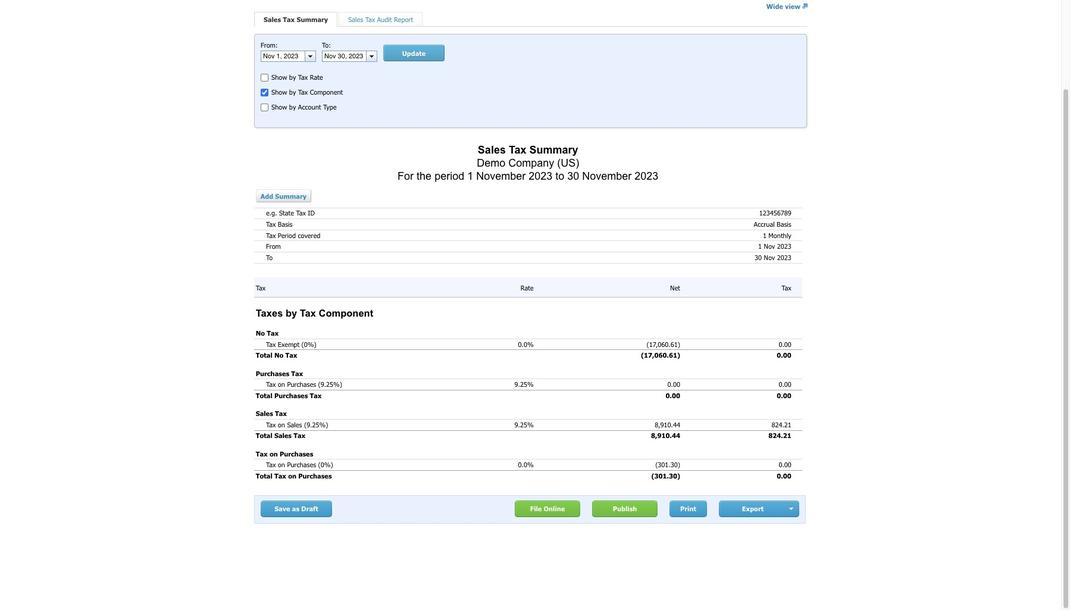 Task type: locate. For each thing, give the bounding box(es) containing it.
2 vertical spatial 1
[[759, 242, 762, 250]]

total purchases tax
[[256, 392, 322, 399]]

summary up '(us)'
[[530, 144, 579, 156]]

1 nov from the top
[[764, 242, 776, 250]]

online
[[544, 505, 565, 513]]

(9.25%) up the total purchases tax
[[318, 381, 343, 388]]

tax down 'total sales tax' on the left
[[256, 450, 268, 458]]

1 vertical spatial 9.25%
[[515, 421, 534, 429]]

no down taxes
[[256, 329, 265, 337]]

1 vertical spatial (17,060.61)
[[641, 352, 681, 359]]

0 horizontal spatial basis
[[278, 220, 293, 228]]

9.25% for 0.00
[[515, 381, 534, 388]]

1 monthly
[[763, 231, 792, 239]]

save
[[275, 505, 290, 513]]

demo
[[477, 157, 506, 169]]

e.g.
[[266, 209, 277, 217]]

show right show by tax rate option
[[272, 73, 287, 81]]

0.00 for total tax on purchases
[[777, 472, 792, 480]]

3 show from the top
[[272, 103, 287, 111]]

1 down the accrual
[[763, 231, 767, 239]]

0 vertical spatial (301.30)
[[656, 461, 681, 469]]

sales tax
[[256, 410, 287, 418]]

(301.30) for (0%)
[[656, 461, 681, 469]]

total down the no tax
[[256, 352, 273, 359]]

purchases down total no tax on the bottom left of page
[[256, 370, 290, 377]]

sales tax summary
[[264, 16, 328, 23]]

total for total purchases tax
[[256, 392, 273, 399]]

(0%) up total tax on purchases
[[318, 461, 333, 469]]

show right show by account type checkbox
[[272, 103, 287, 111]]

2 total from the top
[[256, 392, 273, 399]]

1 vertical spatial (9.25%)
[[304, 421, 328, 429]]

tax up tax exempt (0%)
[[300, 308, 316, 319]]

period
[[435, 171, 465, 182]]

basis down state
[[278, 220, 293, 228]]

show right show by tax component option
[[272, 88, 287, 96]]

0 vertical spatial show
[[272, 73, 287, 81]]

(0%)
[[302, 340, 317, 348], [318, 461, 333, 469]]

by up show by tax component
[[289, 73, 296, 81]]

show by account type
[[272, 103, 337, 111]]

2 vertical spatial summary
[[275, 193, 307, 200]]

9.25%
[[515, 381, 534, 388], [515, 421, 534, 429]]

total down tax on purchases
[[256, 472, 273, 480]]

8,910.44 for total sales tax
[[652, 432, 681, 440]]

0 vertical spatial 824.21
[[772, 421, 792, 429]]

basis
[[278, 220, 293, 228], [777, 220, 792, 228]]

123456789
[[760, 209, 792, 217]]

tax on sales (9.25%)
[[266, 421, 328, 429]]

no down exempt
[[275, 352, 284, 359]]

summary up 'e.g. state tax id'
[[275, 193, 307, 200]]

audit
[[377, 16, 392, 23]]

0 vertical spatial 30
[[568, 171, 580, 182]]

2 basis from the left
[[777, 220, 792, 228]]

0 horizontal spatial 1
[[468, 171, 474, 182]]

november down demo
[[477, 171, 526, 182]]

tax
[[283, 16, 295, 23], [366, 16, 375, 23], [298, 73, 308, 81], [298, 88, 308, 96], [509, 144, 527, 156], [296, 209, 306, 217], [266, 220, 276, 228], [266, 231, 276, 239], [256, 284, 266, 292], [782, 284, 792, 292], [300, 308, 316, 319], [267, 329, 279, 337], [266, 340, 276, 348], [286, 352, 297, 359], [291, 370, 303, 377], [266, 381, 276, 388], [310, 392, 322, 399], [275, 410, 287, 418], [266, 421, 276, 429], [294, 432, 306, 440], [256, 450, 268, 458], [266, 461, 276, 469], [275, 472, 286, 480]]

total for total no tax
[[256, 352, 273, 359]]

1 vertical spatial 8,910.44
[[652, 432, 681, 440]]

8,910.44
[[655, 421, 681, 429], [652, 432, 681, 440]]

tax up company at the top of the page
[[509, 144, 527, 156]]

0 vertical spatial rate
[[310, 73, 323, 81]]

1 total from the top
[[256, 352, 273, 359]]

0 vertical spatial 9.25%
[[515, 381, 534, 388]]

to
[[266, 254, 273, 261]]

export
[[743, 505, 764, 513]]

by for show by tax rate
[[289, 73, 296, 81]]

tax down tax on sales (9.25%)
[[294, 432, 306, 440]]

total down sales tax
[[256, 432, 273, 440]]

0 horizontal spatial no
[[256, 329, 265, 337]]

(us)
[[558, 157, 580, 169]]

2 0.0% from the top
[[519, 461, 534, 469]]

1 show from the top
[[272, 73, 287, 81]]

tax down tax on purchases
[[266, 461, 276, 469]]

report
[[394, 16, 413, 23]]

1 horizontal spatial rate
[[521, 284, 534, 292]]

1 right period
[[468, 171, 474, 182]]

tax basis
[[266, 220, 293, 228]]

summary
[[297, 16, 328, 23], [530, 144, 579, 156], [275, 193, 307, 200]]

tax down purchases tax
[[266, 381, 276, 388]]

(17,060.61)
[[647, 340, 681, 348], [641, 352, 681, 359]]

0.00
[[779, 340, 792, 348], [777, 352, 792, 359], [668, 381, 681, 388], [779, 381, 792, 388], [666, 392, 681, 399], [777, 392, 792, 399], [779, 461, 792, 469], [777, 472, 792, 480]]

0.0% for (17,060.61)
[[519, 340, 534, 348]]

nov for 30
[[764, 254, 776, 261]]

1 vertical spatial rate
[[521, 284, 534, 292]]

on for tax on purchases
[[270, 450, 278, 458]]

Show by Tax Rate checkbox
[[261, 74, 269, 82]]

by left "account" at the left of page
[[289, 103, 296, 111]]

1 horizontal spatial 30
[[755, 254, 762, 261]]

on down 'total sales tax' on the left
[[270, 450, 278, 458]]

component
[[310, 88, 343, 96], [319, 308, 374, 319]]

2 nov from the top
[[764, 254, 776, 261]]

add                          summary link
[[256, 190, 312, 203]]

tax up from
[[266, 231, 276, 239]]

on down tax on purchases
[[278, 461, 285, 469]]

by
[[289, 73, 296, 81], [289, 88, 296, 96], [289, 103, 296, 111], [286, 308, 297, 319]]

purchases tax
[[256, 370, 303, 377]]

summary for sales tax summary
[[297, 16, 328, 23]]

1 vertical spatial 30
[[755, 254, 762, 261]]

show
[[272, 73, 287, 81], [272, 88, 287, 96], [272, 103, 287, 111]]

1 vertical spatial 824.21
[[769, 432, 792, 440]]

0 vertical spatial (0%)
[[302, 340, 317, 348]]

1 horizontal spatial 1
[[759, 242, 762, 250]]

0.00 for tax on purchases (9.25%)
[[779, 381, 792, 388]]

None text field
[[323, 51, 366, 61]]

0 horizontal spatial 30
[[568, 171, 580, 182]]

0 vertical spatial nov
[[764, 242, 776, 250]]

0.00 for tax on purchases (0%)
[[779, 461, 792, 469]]

0 vertical spatial 0.0%
[[519, 340, 534, 348]]

0 vertical spatial 1
[[468, 171, 474, 182]]

sales inside sales tax summary demo company (us) for the period 1 november 2023 to 30 november 2023
[[478, 144, 506, 156]]

2 vertical spatial show
[[272, 103, 287, 111]]

file
[[531, 505, 542, 513]]

0.00 for total no tax
[[777, 352, 792, 359]]

Show by Tax Component checkbox
[[261, 89, 269, 97]]

taxes by tax component
[[256, 308, 374, 319]]

tax on purchases
[[256, 450, 313, 458]]

november
[[477, 171, 526, 182], [583, 171, 632, 182]]

purchases
[[256, 370, 290, 377], [287, 381, 316, 388], [275, 392, 308, 399], [280, 450, 313, 458], [287, 461, 316, 469], [299, 472, 332, 480]]

1 horizontal spatial basis
[[777, 220, 792, 228]]

None text field
[[261, 51, 305, 61]]

on up 'total sales tax' on the left
[[278, 421, 285, 429]]

0 vertical spatial summary
[[297, 16, 328, 23]]

total up sales tax
[[256, 392, 273, 399]]

824.21 for total sales tax
[[769, 432, 792, 440]]

add
[[261, 193, 273, 200]]

(9.25%)
[[318, 381, 343, 388], [304, 421, 328, 429]]

1 horizontal spatial no
[[275, 352, 284, 359]]

(9.25%) up 'total sales tax' on the left
[[304, 421, 328, 429]]

1 vertical spatial nov
[[764, 254, 776, 261]]

show for show by tax rate
[[272, 73, 287, 81]]

2 horizontal spatial 1
[[763, 231, 767, 239]]

november right to
[[583, 171, 632, 182]]

1 0.0% from the top
[[519, 340, 534, 348]]

summary up the to:
[[297, 16, 328, 23]]

total no tax
[[256, 352, 297, 359]]

show by tax component
[[272, 88, 343, 96]]

1 vertical spatial 0.0%
[[519, 461, 534, 469]]

by down the show by tax rate
[[289, 88, 296, 96]]

1 horizontal spatial november
[[583, 171, 632, 182]]

8,910.44 for tax on sales (9.25%)
[[655, 421, 681, 429]]

nov down 1 nov 2023
[[764, 254, 776, 261]]

2023
[[529, 171, 553, 182], [635, 171, 659, 182], [778, 242, 792, 250], [778, 254, 792, 261]]

1 vertical spatial no
[[275, 352, 284, 359]]

0 vertical spatial (17,060.61)
[[647, 340, 681, 348]]

tax up tax on purchases (9.25%)
[[291, 370, 303, 377]]

by right taxes
[[286, 308, 297, 319]]

state
[[279, 209, 294, 217]]

tax down sales tax
[[266, 421, 276, 429]]

sales for sales tax
[[256, 410, 273, 418]]

file online link
[[515, 501, 581, 517]]

update
[[402, 49, 426, 57]]

company
[[509, 157, 555, 169]]

for
[[398, 171, 414, 182]]

sales
[[264, 16, 281, 23], [349, 16, 363, 23], [478, 144, 506, 156], [256, 410, 273, 418], [287, 421, 302, 429], [275, 432, 292, 440]]

4 total from the top
[[256, 472, 273, 480]]

1
[[468, 171, 474, 182], [763, 231, 767, 239], [759, 242, 762, 250]]

basis up monthly on the top of the page
[[777, 220, 792, 228]]

2 9.25% from the top
[[515, 421, 534, 429]]

30 right to
[[568, 171, 580, 182]]

1 vertical spatial summary
[[530, 144, 579, 156]]

sales for sales tax summary
[[264, 16, 281, 23]]

by for show by tax component
[[289, 88, 296, 96]]

nov up 30 nov 2023
[[764, 242, 776, 250]]

1 vertical spatial (0%)
[[318, 461, 333, 469]]

0 vertical spatial 8,910.44
[[655, 421, 681, 429]]

nov
[[764, 242, 776, 250], [764, 254, 776, 261]]

total
[[256, 352, 273, 359], [256, 392, 273, 399], [256, 432, 273, 440], [256, 472, 273, 480]]

on down purchases tax
[[278, 381, 285, 388]]

824.21
[[772, 421, 792, 429], [769, 432, 792, 440]]

purchases down tax on purchases (9.25%)
[[275, 392, 308, 399]]

show by tax rate
[[272, 73, 323, 81]]

summary inside sales tax summary demo company (us) for the period 1 november 2023 to 30 november 2023
[[530, 144, 579, 156]]

2 show from the top
[[272, 88, 287, 96]]

component for show by tax component
[[310, 88, 343, 96]]

on
[[278, 381, 285, 388], [278, 421, 285, 429], [270, 450, 278, 458], [278, 461, 285, 469], [288, 472, 297, 480]]

monthly
[[769, 231, 792, 239]]

nov for 1
[[764, 242, 776, 250]]

0 vertical spatial component
[[310, 88, 343, 96]]

1 vertical spatial component
[[319, 308, 374, 319]]

tax left "audit"
[[366, 16, 375, 23]]

to
[[556, 171, 565, 182]]

1 vertical spatial show
[[272, 88, 287, 96]]

(0%) right exempt
[[302, 340, 317, 348]]

(17,060.61) for tax exempt (0%)
[[647, 340, 681, 348]]

30
[[568, 171, 580, 182], [755, 254, 762, 261]]

0.0%
[[519, 340, 534, 348], [519, 461, 534, 469]]

1 horizontal spatial (0%)
[[318, 461, 333, 469]]

net
[[671, 284, 681, 292]]

(301.30)
[[656, 461, 681, 469], [652, 472, 681, 480]]

1 basis from the left
[[278, 220, 293, 228]]

1 vertical spatial (301.30)
[[652, 472, 681, 480]]

3 total from the top
[[256, 432, 273, 440]]

1 up 30 nov 2023
[[759, 242, 762, 250]]

0 horizontal spatial november
[[477, 171, 526, 182]]

1 9.25% from the top
[[515, 381, 534, 388]]

tax up the show by tax rate
[[283, 16, 295, 23]]

show for show by account type
[[272, 103, 287, 111]]

1 vertical spatial 1
[[763, 231, 767, 239]]

rate
[[310, 73, 323, 81], [521, 284, 534, 292]]

0 horizontal spatial (0%)
[[302, 340, 317, 348]]

no
[[256, 329, 265, 337], [275, 352, 284, 359]]

tax exempt (0%)
[[266, 340, 317, 348]]

30 down 1 nov 2023
[[755, 254, 762, 261]]

0 vertical spatial (9.25%)
[[318, 381, 343, 388]]



Task type: describe. For each thing, give the bounding box(es) containing it.
file online
[[531, 505, 565, 513]]

0 vertical spatial no
[[256, 329, 265, 337]]

tax down tax on purchases (9.25%)
[[310, 392, 322, 399]]

account
[[298, 103, 321, 111]]

sales for sales tax audit report
[[349, 16, 363, 23]]

accrual
[[754, 220, 775, 228]]

0.00 for tax exempt (0%)
[[779, 340, 792, 348]]

tax on purchases (0%)
[[266, 461, 333, 469]]

tax down 30 nov 2023
[[782, 284, 792, 292]]

tax up show by tax component
[[298, 73, 308, 81]]

save as draft button
[[261, 501, 332, 517]]

(17,060.61) for total no tax
[[641, 352, 681, 359]]

tax up show by account type
[[298, 88, 308, 96]]

2 november from the left
[[583, 171, 632, 182]]

to:
[[322, 41, 331, 49]]

publish
[[613, 505, 637, 513]]

on for tax on purchases (0%)
[[278, 461, 285, 469]]

sales tax audit report
[[349, 16, 413, 23]]

tax down tax exempt (0%)
[[286, 352, 297, 359]]

e.g. state tax id
[[266, 209, 315, 217]]

taxes
[[256, 308, 283, 319]]

by for taxes by tax component
[[286, 308, 297, 319]]

period
[[278, 231, 296, 239]]

(9.25%) for tax on sales (9.25%)
[[304, 421, 328, 429]]

tax on purchases (9.25%)
[[266, 381, 343, 388]]

exempt
[[278, 340, 300, 348]]

tax left id on the left top of page
[[296, 209, 306, 217]]

on down tax on purchases (0%)
[[288, 472, 297, 480]]

show for show by tax component
[[272, 88, 287, 96]]

update link
[[384, 45, 445, 61]]

save as draft
[[275, 505, 319, 513]]

publish link
[[593, 501, 658, 517]]

0.0% for (301.30)
[[519, 461, 534, 469]]

(301.30) for purchases
[[652, 472, 681, 480]]

total for total sales tax
[[256, 432, 273, 440]]

30 inside sales tax summary demo company (us) for the period 1 november 2023 to 30 november 2023
[[568, 171, 580, 182]]

on for tax on sales (9.25%)
[[278, 421, 285, 429]]

the
[[417, 171, 432, 182]]

tax inside sales tax summary demo company (us) for the period 1 november 2023 to 30 november 2023
[[509, 144, 527, 156]]

print
[[681, 505, 697, 513]]

export options... image
[[789, 508, 795, 510]]

sales for sales tax summary demo company (us) for the period 1 november 2023 to 30 november 2023
[[478, 144, 506, 156]]

30 nov 2023
[[755, 254, 792, 261]]

draft
[[302, 505, 319, 513]]

total for total tax on purchases
[[256, 472, 273, 480]]

from
[[266, 242, 281, 250]]

(9.25%) for tax on purchases (9.25%)
[[318, 381, 343, 388]]

tax period covered
[[266, 231, 321, 239]]

tax up taxes
[[256, 284, 266, 292]]

purchases up tax on purchases (0%)
[[280, 450, 313, 458]]

add                          summary
[[261, 193, 307, 200]]

id
[[308, 209, 315, 217]]

0.00 for total purchases tax
[[777, 392, 792, 399]]

Show by Account Type checkbox
[[261, 104, 269, 112]]

tax up exempt
[[267, 329, 279, 337]]

sales tax summary demo company (us) for the period 1 november 2023 to 30 november 2023
[[398, 144, 659, 182]]

1 for 1 monthly
[[763, 231, 767, 239]]

1 november from the left
[[477, 171, 526, 182]]

total tax on purchases
[[256, 472, 332, 480]]

from:
[[261, 41, 278, 49]]

9.25% for 8,910.44
[[515, 421, 534, 429]]

824.21 for tax on sales (9.25%)
[[772, 421, 792, 429]]

print link
[[670, 501, 708, 517]]

sales tax audit report link
[[349, 16, 413, 23]]

1 nov 2023
[[759, 242, 792, 250]]

on for tax on purchases (9.25%)
[[278, 381, 285, 388]]

no tax
[[256, 329, 279, 337]]

tax down tax on purchases (0%)
[[275, 472, 286, 480]]

sales tax summary link
[[264, 16, 328, 23]]

0 horizontal spatial rate
[[310, 73, 323, 81]]

tax down the no tax
[[266, 340, 276, 348]]

covered
[[298, 231, 321, 239]]

1 inside sales tax summary demo company (us) for the period 1 november 2023 to 30 november 2023
[[468, 171, 474, 182]]

total sales tax
[[256, 432, 306, 440]]

type
[[323, 103, 337, 111]]

basis for accrual basis
[[777, 220, 792, 228]]

component for taxes by tax component
[[319, 308, 374, 319]]

tax up tax on sales (9.25%)
[[275, 410, 287, 418]]

purchases down tax on purchases (0%)
[[299, 472, 332, 480]]

1 for 1 nov 2023
[[759, 242, 762, 250]]

by for show by account type
[[289, 103, 296, 111]]

summary for sales tax summary demo company (us) for the period 1 november 2023 to 30 november 2023
[[530, 144, 579, 156]]

accrual basis
[[754, 220, 792, 228]]

purchases up total tax on purchases
[[287, 461, 316, 469]]

tax down e.g.
[[266, 220, 276, 228]]

as
[[292, 505, 300, 513]]

purchases up the total purchases tax
[[287, 381, 316, 388]]

basis for tax basis
[[278, 220, 293, 228]]



Task type: vqa. For each thing, say whether or not it's contained in the screenshot.


